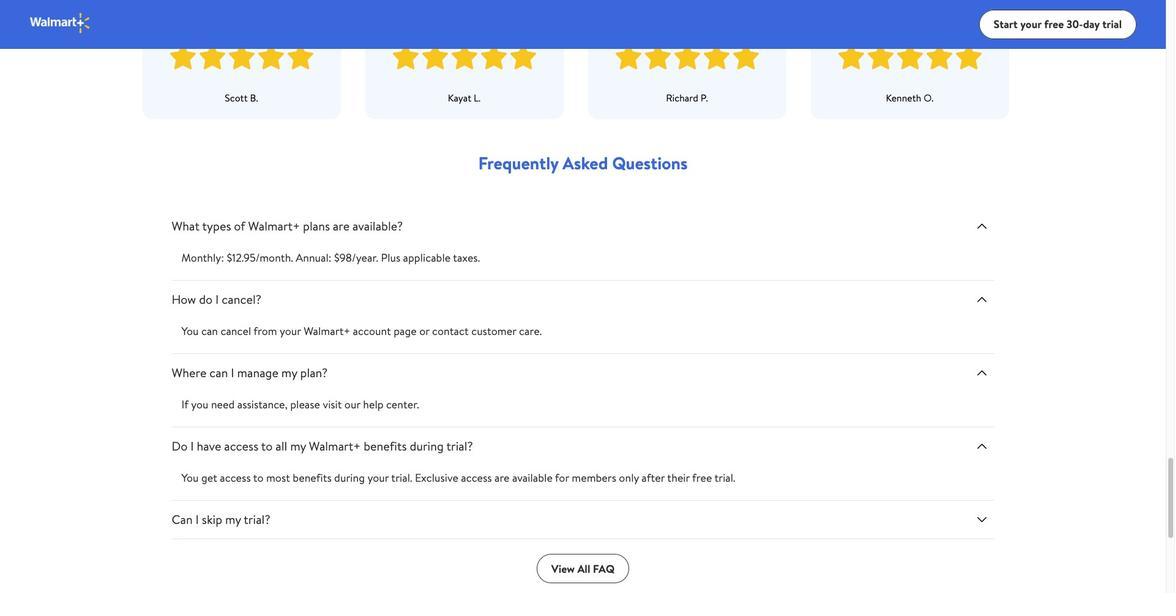 Task type: locate. For each thing, give the bounding box(es) containing it.
during
[[410, 438, 444, 455], [334, 471, 365, 486]]

0 horizontal spatial trial?
[[244, 512, 271, 528]]

stars image up scott b.
[[168, 38, 315, 77]]

benefits down the "do i have access to all my walmart+ benefits during trial?"
[[293, 471, 332, 486]]

during down the "do i have access to all my walmart+ benefits during trial?"
[[334, 471, 365, 486]]

kayat l.
[[448, 91, 481, 105]]

0 horizontal spatial are
[[333, 218, 350, 235]]

where can i manage my plan?
[[172, 365, 328, 382]]

start
[[994, 16, 1018, 32]]

available?
[[353, 218, 403, 235]]

you
[[182, 324, 199, 339], [182, 471, 199, 486]]

1 horizontal spatial are
[[495, 471, 510, 486]]

1 vertical spatial my
[[290, 438, 306, 455]]

you left get
[[182, 471, 199, 486]]

trial. left exclusive
[[391, 471, 412, 486]]

asked
[[563, 151, 608, 175]]

trial? right the skip
[[244, 512, 271, 528]]

you can cancel from your walmart+ account page or contact customer care.
[[182, 324, 542, 339]]

walmart+ down the visit
[[309, 438, 361, 455]]

are left available
[[495, 471, 510, 486]]

can i skip my trial?
[[172, 512, 271, 528]]

day
[[1084, 16, 1100, 32]]

free
[[1045, 16, 1065, 32], [693, 471, 712, 486]]

benefits
[[364, 438, 407, 455], [293, 471, 332, 486]]

can right where
[[210, 365, 228, 382]]

your left exclusive
[[368, 471, 389, 486]]

0 horizontal spatial free
[[693, 471, 712, 486]]

plus
[[381, 250, 401, 266]]

members
[[572, 471, 617, 486]]

trial.
[[391, 471, 412, 486], [715, 471, 736, 486]]

cancel?
[[222, 291, 262, 308]]

my
[[282, 365, 297, 382], [290, 438, 306, 455], [225, 512, 241, 528]]

you for how
[[182, 324, 199, 339]]

i
[[216, 291, 219, 308], [231, 365, 234, 382], [191, 438, 194, 455], [196, 512, 199, 528]]

1 horizontal spatial trial.
[[715, 471, 736, 486]]

1 vertical spatial you
[[182, 471, 199, 486]]

4 stars image from the left
[[837, 38, 984, 77]]

1 vertical spatial benefits
[[293, 471, 332, 486]]

0 vertical spatial to
[[261, 438, 273, 455]]

exclusive
[[415, 471, 459, 486]]

annual:
[[296, 250, 332, 266]]

trial
[[1103, 16, 1122, 32]]

0 vertical spatial trial?
[[447, 438, 473, 455]]

from
[[254, 324, 277, 339]]

manage
[[237, 365, 279, 382]]

1 horizontal spatial your
[[368, 471, 389, 486]]

richard
[[666, 91, 699, 105]]

during up exclusive
[[410, 438, 444, 455]]

you down 'how'
[[182, 324, 199, 339]]

1 vertical spatial trial?
[[244, 512, 271, 528]]

0 horizontal spatial trial.
[[391, 471, 412, 486]]

2 vertical spatial your
[[368, 471, 389, 486]]

benefits down help at the bottom left of the page
[[364, 438, 407, 455]]

questions
[[612, 151, 688, 175]]

skip
[[202, 512, 222, 528]]

0 vertical spatial you
[[182, 324, 199, 339]]

free right their
[[693, 471, 712, 486]]

2 stars image from the left
[[391, 38, 538, 77]]

what types of walmart+ plans are available? image
[[975, 219, 990, 234]]

1 horizontal spatial free
[[1045, 16, 1065, 32]]

free left 30- on the right
[[1045, 16, 1065, 32]]

1 vertical spatial can
[[210, 365, 228, 382]]

0 horizontal spatial during
[[334, 471, 365, 486]]

2 you from the top
[[182, 471, 199, 486]]

your right start at the top right
[[1021, 16, 1042, 32]]

do i have access to all my walmart+ benefits during trial? image
[[975, 440, 990, 454]]

walmart+ up plan?
[[304, 324, 350, 339]]

stars image up richard p.
[[614, 38, 761, 77]]

2 vertical spatial walmart+
[[309, 438, 361, 455]]

stars image up kenneth o.
[[837, 38, 984, 77]]

1 vertical spatial your
[[280, 324, 301, 339]]

1 you from the top
[[182, 324, 199, 339]]

monthly: $12.95/month. annual: $98/year. plus applicable taxes.
[[182, 250, 480, 266]]

1 horizontal spatial benefits
[[364, 438, 407, 455]]

0 vertical spatial free
[[1045, 16, 1065, 32]]

3 stars image from the left
[[614, 38, 761, 77]]

30-
[[1067, 16, 1084, 32]]

0 vertical spatial are
[[333, 218, 350, 235]]

i right do
[[191, 438, 194, 455]]

to left all
[[261, 438, 273, 455]]

kayat
[[448, 91, 472, 105]]

to left "most"
[[253, 471, 264, 486]]

where
[[172, 365, 207, 382]]

can left cancel
[[201, 324, 218, 339]]

0 vertical spatial benefits
[[364, 438, 407, 455]]

2 trial. from the left
[[715, 471, 736, 486]]

1 horizontal spatial during
[[410, 438, 444, 455]]

do
[[199, 291, 213, 308]]

my right the skip
[[225, 512, 241, 528]]

have
[[197, 438, 221, 455]]

stars image for kenneth
[[837, 38, 984, 77]]

trial?
[[447, 438, 473, 455], [244, 512, 271, 528]]

view all faq link
[[537, 555, 630, 584]]

0 vertical spatial can
[[201, 324, 218, 339]]

start your free 30-day trial button
[[980, 10, 1137, 39]]

need
[[211, 397, 235, 413]]

applicable
[[403, 250, 451, 266]]

0 horizontal spatial benefits
[[293, 471, 332, 486]]

to
[[261, 438, 273, 455], [253, 471, 264, 486]]

2 horizontal spatial your
[[1021, 16, 1042, 32]]

you
[[191, 397, 209, 413]]

1 vertical spatial walmart+
[[304, 324, 350, 339]]

1 horizontal spatial trial?
[[447, 438, 473, 455]]

1 vertical spatial are
[[495, 471, 510, 486]]

can for you
[[201, 324, 218, 339]]

if
[[182, 397, 189, 413]]

can for where
[[210, 365, 228, 382]]

your right from
[[280, 324, 301, 339]]

how
[[172, 291, 196, 308]]

of
[[234, 218, 245, 235]]

1 vertical spatial free
[[693, 471, 712, 486]]

b.
[[250, 91, 258, 105]]

1 vertical spatial during
[[334, 471, 365, 486]]

walmart+
[[248, 218, 300, 235], [304, 324, 350, 339], [309, 438, 361, 455]]

1 stars image from the left
[[168, 38, 315, 77]]

trial? up you get access to most benefits during your trial. exclusive access are available for members only after their free trial.
[[447, 438, 473, 455]]

walmart+ right the of
[[248, 218, 300, 235]]

stars image up kayat l. on the top left of page
[[391, 38, 538, 77]]

our
[[345, 397, 361, 413]]

my right all
[[290, 438, 306, 455]]

faq
[[593, 562, 615, 577]]

care.
[[519, 324, 542, 339]]

stars image
[[168, 38, 315, 77], [391, 38, 538, 77], [614, 38, 761, 77], [837, 38, 984, 77]]

are
[[333, 218, 350, 235], [495, 471, 510, 486]]

your
[[1021, 16, 1042, 32], [280, 324, 301, 339], [368, 471, 389, 486]]

trial. right their
[[715, 471, 736, 486]]

frequently asked questions
[[478, 151, 688, 175]]

are right the "plans"
[[333, 218, 350, 235]]

can
[[201, 324, 218, 339], [210, 365, 228, 382]]

i left manage
[[231, 365, 234, 382]]

my left plan?
[[282, 365, 297, 382]]

monthly:
[[182, 250, 224, 266]]

stars image for scott
[[168, 38, 315, 77]]

page
[[394, 324, 417, 339]]

for
[[555, 471, 569, 486]]

stars image for kayat
[[391, 38, 538, 77]]

frequently
[[478, 151, 559, 175]]

access
[[224, 438, 259, 455], [220, 471, 251, 486], [461, 471, 492, 486]]

0 vertical spatial your
[[1021, 16, 1042, 32]]



Task type: vqa. For each thing, say whether or not it's contained in the screenshot.


Task type: describe. For each thing, give the bounding box(es) containing it.
customer
[[472, 324, 517, 339]]

0 vertical spatial during
[[410, 438, 444, 455]]

you for do
[[182, 471, 199, 486]]

l.
[[474, 91, 481, 105]]

i left the skip
[[196, 512, 199, 528]]

richard p.
[[666, 91, 708, 105]]

if you need assistance, please visit our help center.
[[182, 397, 419, 413]]

p.
[[701, 91, 708, 105]]

where can i manage my plan? image
[[975, 366, 990, 381]]

access right get
[[220, 471, 251, 486]]

o.
[[924, 91, 934, 105]]

or
[[420, 324, 430, 339]]

plan?
[[300, 365, 328, 382]]

do
[[172, 438, 188, 455]]

help
[[363, 397, 384, 413]]

i right the do
[[216, 291, 219, 308]]

their
[[668, 471, 690, 486]]

get
[[201, 471, 217, 486]]

contact
[[432, 324, 469, 339]]

1 trial. from the left
[[391, 471, 412, 486]]

scott
[[225, 91, 248, 105]]

taxes.
[[453, 250, 480, 266]]

0 vertical spatial my
[[282, 365, 297, 382]]

$12.95/month.
[[227, 250, 293, 266]]

access right have
[[224, 438, 259, 455]]

you get access to most benefits during your trial. exclusive access are available for members only after their free trial.
[[182, 471, 736, 486]]

after
[[642, 471, 665, 486]]

do i have access to all my walmart+ benefits during trial?
[[172, 438, 473, 455]]

view all faq
[[552, 562, 615, 577]]

how do i cancel? image
[[975, 293, 990, 307]]

0 vertical spatial walmart+
[[248, 218, 300, 235]]

walmart+ image
[[29, 12, 91, 34]]

0 horizontal spatial your
[[280, 324, 301, 339]]

only
[[619, 471, 639, 486]]

available
[[512, 471, 553, 486]]

visit
[[323, 397, 342, 413]]

kenneth o.
[[886, 91, 934, 105]]

what
[[172, 218, 200, 235]]

your inside button
[[1021, 16, 1042, 32]]

1 vertical spatial to
[[253, 471, 264, 486]]

cancel
[[221, 324, 251, 339]]

all
[[276, 438, 287, 455]]

how do i cancel?
[[172, 291, 262, 308]]

view
[[552, 562, 575, 577]]

next slide for default mlp - new walmart plus testimonial 1 module, 9.29.22 list image
[[1000, 0, 1024, 10]]

most
[[266, 471, 290, 486]]

free inside button
[[1045, 16, 1065, 32]]

what types of walmart+ plans are available?
[[172, 218, 403, 235]]

2 vertical spatial my
[[225, 512, 241, 528]]

stars image for richard
[[614, 38, 761, 77]]

account
[[353, 324, 391, 339]]

$98/year.
[[334, 250, 379, 266]]

please
[[290, 397, 320, 413]]

plans
[[303, 218, 330, 235]]

access right exclusive
[[461, 471, 492, 486]]

kenneth
[[886, 91, 922, 105]]

can i skip my trial? image
[[975, 513, 990, 528]]

can
[[172, 512, 193, 528]]

center.
[[386, 397, 419, 413]]

all
[[578, 562, 591, 577]]

assistance,
[[237, 397, 288, 413]]

types
[[202, 218, 231, 235]]

start your free 30-day trial
[[994, 16, 1122, 32]]

scott b.
[[225, 91, 258, 105]]



